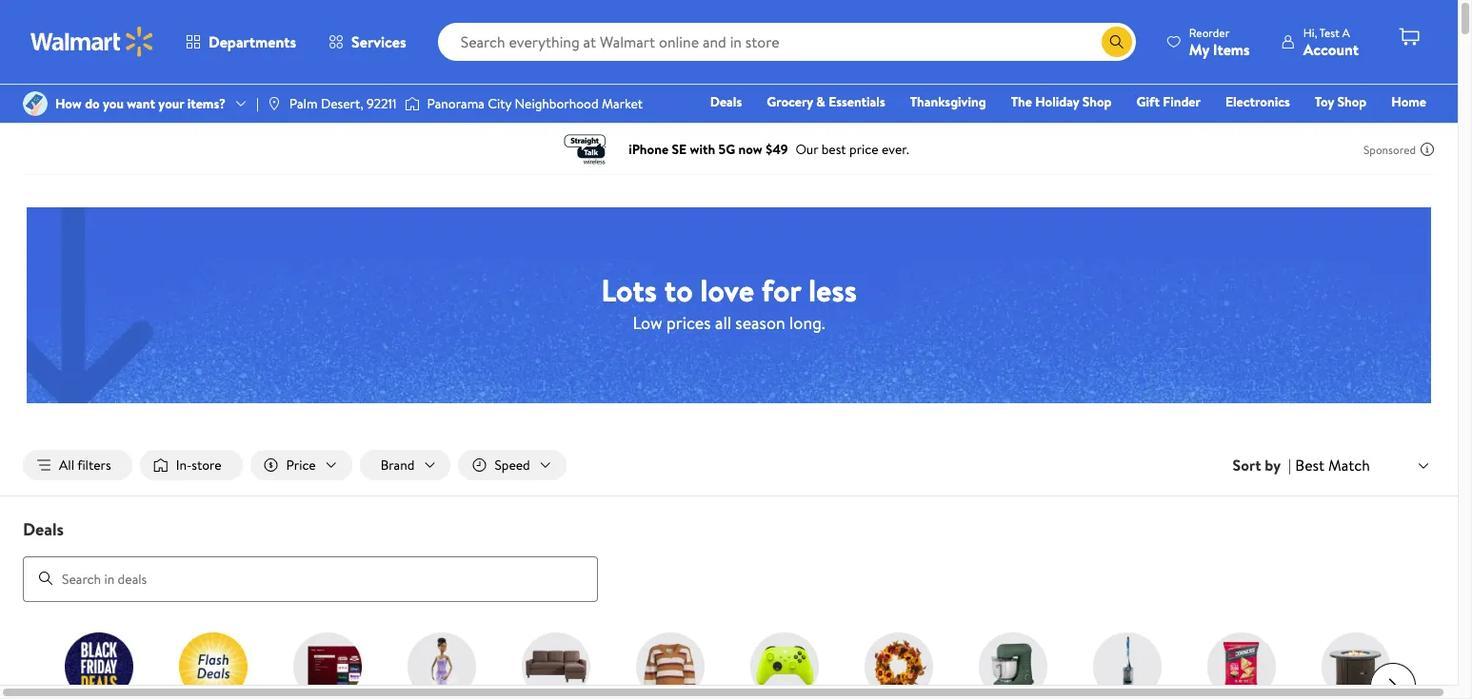 Task type: vqa. For each thing, say whether or not it's contained in the screenshot.
Lots
yes



Task type: describe. For each thing, give the bounding box(es) containing it.
fashion link
[[1130, 118, 1191, 139]]

store
[[192, 456, 221, 475]]

 image for palm
[[266, 96, 282, 111]]

0 vertical spatial |
[[256, 94, 259, 113]]

toy
[[1315, 92, 1334, 111]]

| inside sort and filter section element
[[1289, 455, 1292, 476]]

&
[[816, 92, 825, 111]]

palm desert, 92211
[[289, 94, 397, 113]]

price
[[286, 456, 316, 475]]

tech image
[[293, 633, 362, 700]]

next slide for chipmodulewithimages list image
[[1370, 663, 1416, 700]]

sort and filter section element
[[0, 435, 1458, 496]]

one
[[1281, 119, 1309, 138]]

flash deals image
[[179, 633, 248, 700]]

toy shop
[[1315, 92, 1367, 111]]

low
[[633, 311, 663, 335]]

search icon image
[[1109, 34, 1124, 50]]

how
[[55, 94, 82, 113]]

gift finder
[[1137, 92, 1201, 111]]

home image
[[522, 633, 590, 700]]

departments button
[[170, 19, 312, 65]]

my
[[1189, 39, 1209, 60]]

lots
[[601, 269, 657, 311]]

Search in deals search field
[[23, 557, 598, 602]]

long.
[[789, 311, 825, 335]]

panorama
[[427, 94, 485, 113]]

one debit
[[1281, 119, 1345, 138]]

city
[[488, 94, 512, 113]]

black friday deals image
[[65, 633, 133, 700]]

walmart+ link
[[1361, 118, 1435, 139]]

electronics
[[1226, 92, 1290, 111]]

2 shop from the left
[[1338, 92, 1367, 111]]

sort by |
[[1233, 455, 1292, 476]]

finder
[[1163, 92, 1201, 111]]

sort
[[1233, 455, 1261, 476]]

grocery
[[767, 92, 813, 111]]

services button
[[312, 19, 422, 65]]

the holiday shop
[[1011, 92, 1112, 111]]

toy shop link
[[1306, 91, 1375, 112]]

all filters
[[59, 456, 111, 475]]

the holiday shop link
[[1002, 91, 1120, 112]]

in-store button
[[140, 450, 242, 481]]

deals link
[[702, 91, 751, 112]]

items?
[[187, 94, 226, 113]]

a
[[1342, 24, 1350, 40]]

gift
[[1137, 92, 1160, 111]]



Task type: locate. For each thing, give the bounding box(es) containing it.
registry link
[[1199, 118, 1264, 139]]

all
[[59, 456, 74, 475]]

1 horizontal spatial  image
[[404, 94, 420, 113]]

shop right the toy
[[1338, 92, 1367, 111]]

1 horizontal spatial deals
[[710, 92, 742, 111]]

all
[[715, 311, 731, 335]]

grocery & essentials link
[[758, 91, 894, 112]]

services
[[351, 31, 406, 52]]

deals
[[710, 92, 742, 111], [23, 518, 64, 542]]

0 horizontal spatial  image
[[266, 96, 282, 111]]

reorder
[[1189, 24, 1230, 40]]

registry
[[1207, 119, 1256, 138]]

prices
[[667, 311, 711, 335]]

 image right 92211
[[404, 94, 420, 113]]

| left palm
[[256, 94, 259, 113]]

account
[[1303, 39, 1359, 60]]

neighborhood
[[515, 94, 599, 113]]

filters
[[77, 456, 111, 475]]

best
[[1295, 455, 1325, 476]]

thanksgiving
[[910, 92, 986, 111]]

grocery & essentials
[[767, 92, 885, 111]]

by
[[1265, 455, 1281, 476]]

hi,
[[1303, 24, 1317, 40]]

home link
[[1383, 91, 1435, 112]]

speed
[[495, 456, 530, 475]]

 image left palm
[[266, 96, 282, 111]]

debit
[[1312, 119, 1345, 138]]

essentials
[[829, 92, 885, 111]]

video games image
[[750, 633, 819, 700]]

match
[[1328, 455, 1370, 476]]

1 shop from the left
[[1083, 92, 1112, 111]]

lots to love for less. low prices all season long. image
[[27, 207, 1431, 404]]

 image
[[23, 91, 48, 116]]

brand button
[[360, 450, 451, 481]]

departments
[[209, 31, 296, 52]]

reorder my items
[[1189, 24, 1250, 60]]

floorcare image
[[1093, 633, 1162, 700]]

the
[[1011, 92, 1032, 111]]

sponsored
[[1364, 141, 1416, 158]]

Walmart Site-Wide search field
[[438, 23, 1136, 61]]

brand
[[381, 456, 415, 475]]

search image
[[38, 572, 53, 587]]

electronics link
[[1217, 91, 1299, 112]]

cart contains 0 items total amount $0.00 image
[[1398, 26, 1421, 49]]

price button
[[250, 450, 352, 481]]

holiday
[[1035, 92, 1079, 111]]

how do you want your items?
[[55, 94, 226, 113]]

92211
[[367, 94, 397, 113]]

for
[[762, 269, 801, 311]]

panorama city neighborhood market
[[427, 94, 643, 113]]

toys image
[[408, 633, 476, 700]]

one debit link
[[1272, 118, 1354, 139]]

food & beverages image
[[1208, 633, 1276, 700]]

kitchen and dining image
[[979, 633, 1048, 700]]

palm
[[289, 94, 318, 113]]

1 vertical spatial |
[[1289, 455, 1292, 476]]

fashion
[[1138, 119, 1182, 138]]

0 horizontal spatial deals
[[23, 518, 64, 542]]

 image for panorama
[[404, 94, 420, 113]]

Deals search field
[[0, 518, 1458, 602]]

seasonal decor image
[[865, 633, 933, 700]]

0 vertical spatial deals
[[710, 92, 742, 111]]

to
[[664, 269, 693, 311]]

1 horizontal spatial shop
[[1338, 92, 1367, 111]]

deals inside search field
[[23, 518, 64, 542]]

deals left grocery
[[710, 92, 742, 111]]

market
[[602, 94, 643, 113]]

1 horizontal spatial |
[[1289, 455, 1292, 476]]

home
[[1392, 92, 1427, 111]]

walmart image
[[30, 27, 154, 57]]

hi, test a account
[[1303, 24, 1359, 60]]

|
[[256, 94, 259, 113], [1289, 455, 1292, 476]]

0 horizontal spatial shop
[[1083, 92, 1112, 111]]

less
[[808, 269, 857, 311]]

want
[[127, 94, 155, 113]]

in-
[[176, 456, 192, 475]]

shop
[[1083, 92, 1112, 111], [1338, 92, 1367, 111]]

speed button
[[458, 450, 566, 481]]

all filters button
[[23, 450, 132, 481]]

Search search field
[[438, 23, 1136, 61]]

best match
[[1295, 455, 1370, 476]]

thanksgiving link
[[902, 91, 995, 112]]

lots to love for less low prices all season long.
[[601, 269, 857, 335]]

patio & garden image
[[1322, 633, 1390, 700]]

love
[[700, 269, 754, 311]]

in-store
[[176, 456, 221, 475]]

1 vertical spatial deals
[[23, 518, 64, 542]]

 image
[[404, 94, 420, 113], [266, 96, 282, 111]]

shop right holiday
[[1083, 92, 1112, 111]]

you
[[103, 94, 124, 113]]

fashion image
[[636, 633, 705, 700]]

best match button
[[1292, 453, 1435, 478]]

season
[[736, 311, 785, 335]]

walmart+
[[1370, 119, 1427, 138]]

desert,
[[321, 94, 363, 113]]

home fashion
[[1138, 92, 1427, 138]]

| right by
[[1289, 455, 1292, 476]]

0 horizontal spatial |
[[256, 94, 259, 113]]

test
[[1320, 24, 1340, 40]]

your
[[158, 94, 184, 113]]

deals up search 'icon'
[[23, 518, 64, 542]]

items
[[1213, 39, 1250, 60]]

do
[[85, 94, 100, 113]]

gift finder link
[[1128, 91, 1209, 112]]



